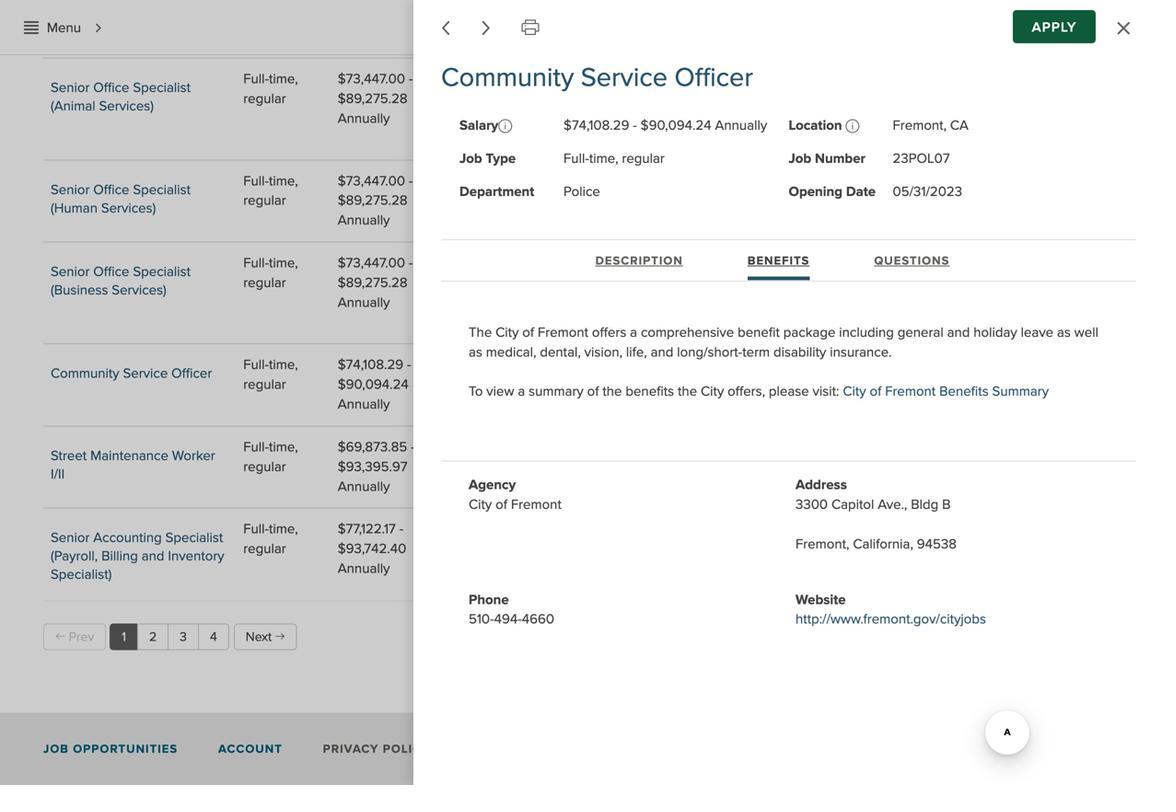 Task type: locate. For each thing, give the bounding box(es) containing it.
as down the on the left top of the page
[[469, 344, 483, 361]]

specialist inside senior office specialist (human services)
[[133, 181, 191, 198]]

1 horizontal spatial $74,108.29 - $90,094.24 annually
[[564, 117, 768, 134]]

- inside $69,873.85 - $93,395.97 annually
[[411, 439, 415, 456]]

xs image right 4 link
[[275, 632, 285, 642]]

full- for street maintenance worker i/ii
[[243, 439, 269, 456]]

services) for (human
[[101, 200, 156, 217]]

0 vertical spatial $73,447.00 - $89,275.28 annually
[[338, 71, 413, 127]]

services) right the "(animal"
[[99, 98, 154, 115]]

assistant for senior office specialist (business services)
[[643, 274, 697, 292]]

a right view
[[518, 383, 525, 400]]

1 vertical spatial 12/22/23
[[548, 255, 601, 272]]

human services
[[800, 173, 851, 209]]

1 vertical spatial $90,094.24
[[338, 376, 409, 394]]

- for senior office specialist (business services)
[[409, 255, 413, 272]]

xs image down the specialist)
[[55, 632, 65, 642]]

tab list
[[596, 249, 996, 281]]

office for (human
[[93, 181, 129, 198]]

1 horizontal spatial benefits
[[940, 383, 989, 400]]

senior office specialist (human services) link
[[51, 181, 191, 217]]

0 vertical spatial assistant
[[643, 90, 697, 107]]

and down accounting
[[142, 548, 165, 565]]

1 vertical spatial $73,447.00 - $89,275.28 annually
[[338, 173, 413, 229]]

xs image for menu link
[[24, 20, 39, 35]]

fremont, ca for senior office specialist (business services)
[[905, 255, 981, 272]]

header element
[[0, 0, 1151, 54]]

1 vertical spatial services)
[[101, 200, 156, 217]]

1 vertical spatial community service officer
[[51, 365, 212, 383]]

senior inside senior office specialist (animal services)
[[51, 79, 90, 96]]

city down 'agency'
[[469, 497, 492, 514]]

0 vertical spatial community service officer
[[441, 62, 754, 94]]

$74,108.29 up 01/17/24
[[564, 117, 630, 134]]

0 vertical spatial administrative
[[643, 71, 729, 88]]

senior inside senior office specialist (business services)
[[51, 264, 90, 281]]

city right visit: at right
[[843, 383, 867, 400]]

1 $73,447.00 from the top
[[338, 71, 405, 88]]

fremont for the city of fremont offers a comprehensive benefit package including general and holiday leave as well as medical, dental, vision, life, and long/short-term disability insurance.
[[538, 324, 589, 341]]

2 vertical spatial services
[[643, 294, 694, 311]]

1 vertical spatial community
[[51, 365, 119, 383]]

0 vertical spatial officer
[[675, 62, 754, 94]]

$89,275.28 for senior office specialist (animal services)
[[338, 90, 408, 107]]

1 horizontal spatial the
[[678, 383, 698, 400]]

term
[[743, 344, 770, 361]]

police up package
[[800, 255, 837, 272]]

2 customer from the top
[[705, 294, 764, 311]]

(payroll,
[[51, 548, 98, 565]]

menu link
[[14, 11, 111, 44]]

2 horizontal spatial and
[[948, 324, 970, 341]]

xs image inside next link
[[275, 632, 285, 642]]

1 vertical spatial opportunities
[[73, 743, 178, 757]]

community
[[441, 62, 574, 94], [51, 365, 119, 383]]

1 vertical spatial job opportunities
[[43, 743, 178, 757]]

police right department
[[564, 183, 601, 200]]

0 vertical spatial a
[[630, 324, 638, 341]]

well
[[1075, 324, 1099, 341]]

job inside header 'element'
[[487, 19, 521, 36]]

2 senior from the top
[[51, 181, 90, 198]]

$85,262.47
[[338, 8, 408, 25]]

ca for senior accounting specialist (payroll, billing and inventory specialist)
[[963, 521, 981, 538]]

12/22/23
[[548, 71, 601, 88], [548, 255, 601, 272]]

1 horizontal spatial and
[[651, 344, 674, 361]]

fremont down 'agency'
[[511, 497, 562, 514]]

fremont, up the 23pol07
[[893, 117, 947, 134]]

city down the "safety"
[[701, 383, 724, 400]]

fremont, for senior accounting specialist (payroll, billing and inventory specialist)
[[905, 521, 959, 538]]

1 vertical spatial administrative
[[643, 255, 729, 272]]

the
[[603, 383, 622, 400], [678, 383, 698, 400]]

public safety
[[643, 357, 721, 374]]

type
[[486, 150, 516, 167]]

fremont inside the city of fremont offers a comprehensive benefit package including general and holiday leave as well as medical, dental, vision, life, and long/short-term disability insurance.
[[538, 324, 589, 341]]

services) inside senior office specialist (human services)
[[101, 200, 156, 217]]

0 vertical spatial office
[[93, 79, 129, 96]]

2 vertical spatial $89,275.28
[[338, 274, 408, 292]]

service
[[581, 62, 668, 94], [643, 130, 687, 147], [643, 314, 687, 331], [123, 365, 168, 383]]

specialist
[[133, 79, 191, 96], [133, 181, 191, 198], [133, 264, 191, 281], [165, 530, 223, 547]]

3 senior from the top
[[51, 264, 90, 281]]

maintenance
[[90, 448, 169, 465]]

annually for senior office specialist (animal services)
[[338, 110, 390, 127]]

community service officer up maintenance
[[51, 365, 212, 383]]

1 vertical spatial office
[[93, 181, 129, 198]]

sign in
[[1086, 22, 1127, 39]]

12/22/23 down header 'element'
[[548, 71, 601, 88]]

privacy
[[323, 743, 379, 757]]

0 horizontal spatial job opportunities
[[43, 743, 178, 757]]

3 $89,275.28 from the top
[[338, 274, 408, 292]]

of inside the city of fremont offers a comprehensive benefit package including general and holiday leave as well as medical, dental, vision, life, and long/short-term disability insurance.
[[523, 324, 534, 341]]

0 vertical spatial fremont
[[538, 324, 589, 341]]

ca for senior office specialist (business services)
[[963, 255, 981, 272]]

12/22/23 for senior office specialist (animal services)
[[548, 71, 601, 88]]

and
[[948, 324, 970, 341], [651, 344, 674, 361], [142, 548, 165, 565]]

2 vertical spatial and
[[142, 548, 165, 565]]

regular for senior office specialist (animal services)
[[243, 90, 286, 107]]

$73,447.00 - $89,275.28 annually for senior office specialist (business services)
[[338, 255, 413, 311]]

3 $73,447.00 - $89,275.28 annually from the top
[[338, 255, 413, 311]]

job opportunities inside header 'element'
[[487, 19, 663, 36]]

(human
[[51, 200, 98, 217]]

0 horizontal spatial as
[[469, 344, 483, 361]]

0 vertical spatial services
[[643, 110, 694, 127]]

1 vertical spatial $73,447.00
[[338, 173, 405, 190]]

website http://www.fremont.gov/cityjobs
[[796, 592, 987, 629]]

fremont, ca up general at the top of the page
[[905, 255, 981, 272]]

1 dispatch from the top
[[699, 130, 752, 147]]

customer for senior office specialist (animal services)
[[705, 110, 764, 127]]

xs image left menu in the top left of the page
[[24, 20, 39, 35]]

administrative assistant / animal services / customer service / dispatch for senior office specialist (animal services)
[[643, 71, 764, 147]]

services)
[[99, 98, 154, 115], [101, 200, 156, 217], [112, 282, 167, 299]]

1 horizontal spatial job opportunities
[[487, 19, 663, 36]]

- inside '$70,854.64 - $85,262.47 annually'
[[411, 0, 415, 5]]

community service officer down header 'element'
[[441, 62, 754, 94]]

annually for senior accounting specialist (payroll, billing and inventory specialist)
[[338, 561, 390, 578]]

tab list containing description
[[596, 249, 996, 281]]

0 vertical spatial and
[[948, 324, 970, 341]]

3 $73,447.00 from the top
[[338, 255, 405, 272]]

fremont, ca for senior accounting specialist (payroll, billing and inventory specialist)
[[905, 521, 981, 538]]

to view a summary of the benefits the city offers, please visit: city of fremont benefits summary
[[469, 383, 1049, 400]]

0 vertical spatial animal
[[708, 90, 750, 107]]

0 horizontal spatial the
[[603, 383, 622, 400]]

- inside $77,122.17 - $93,742.40 annually
[[400, 521, 404, 538]]

senior inside senior office specialist (human services)
[[51, 181, 90, 198]]

1 assistant from the top
[[643, 90, 697, 107]]

2 dispatch from the top
[[699, 314, 752, 331]]

12/22/23 up offers
[[548, 255, 601, 272]]

1 vertical spatial $89,275.28
[[338, 192, 408, 209]]

senior for senior office specialist (human services)
[[51, 181, 90, 198]]

of inside agency city of fremont
[[496, 497, 508, 514]]

0 vertical spatial services)
[[99, 98, 154, 115]]

office inside senior office specialist (human services)
[[93, 181, 129, 198]]

services) right (human at the left top of the page
[[101, 200, 156, 217]]

1 administrative assistant / animal services / customer service / dispatch from the top
[[643, 71, 764, 147]]

0 vertical spatial $73,447.00
[[338, 71, 405, 88]]

services) inside senior office specialist (animal services)
[[99, 98, 154, 115]]

(animal
[[51, 98, 95, 115]]

1 vertical spatial as
[[469, 344, 483, 361]]

specialist inside senior office specialist (business services)
[[133, 264, 191, 281]]

annually inside $77,122.17 - $93,742.40 annually
[[338, 561, 390, 578]]

1 vertical spatial fremont
[[886, 383, 936, 400]]

visit:
[[813, 383, 840, 400]]

community service officer link
[[51, 365, 212, 383]]

1 horizontal spatial $90,094.24
[[641, 117, 712, 134]]

2 animal from the top
[[708, 274, 750, 292]]

customer for senior office specialist (business services)
[[705, 294, 764, 311]]

$77,122.17 - $93,742.40 annually
[[338, 521, 407, 578]]

worker
[[172, 448, 215, 465]]

services) right '(business'
[[112, 282, 167, 299]]

leave
[[1021, 324, 1054, 341]]

- for street maintenance worker i/ii
[[411, 439, 415, 456]]

1 12/22/23 from the top
[[548, 71, 601, 88]]

0 vertical spatial $89,275.28
[[338, 90, 408, 107]]

and left holiday
[[948, 324, 970, 341]]

1 animal from the top
[[708, 90, 750, 107]]

services) for (business
[[112, 282, 167, 299]]

fremont, ca up the 23pol07
[[893, 117, 969, 134]]

full-time, regular for street maintenance worker i/ii
[[243, 439, 298, 476]]

specialist for senior office specialist (animal services)
[[133, 79, 191, 96]]

fremont, ca down b
[[905, 521, 981, 538]]

fremont,
[[893, 117, 947, 134], [905, 173, 959, 190], [905, 255, 959, 272], [905, 521, 959, 538], [796, 536, 850, 553]]

a
[[630, 324, 638, 341], [518, 383, 525, 400]]

job number
[[789, 150, 866, 167]]

1 vertical spatial $74,108.29 - $90,094.24 annually
[[338, 357, 411, 413]]

xs image inside menu link
[[24, 20, 39, 35]]

community down '(business'
[[51, 365, 119, 383]]

510-
[[469, 611, 494, 629]]

xs image inside prev 'link'
[[55, 632, 65, 642]]

0 horizontal spatial $90,094.24
[[338, 376, 409, 394]]

job opportunities
[[487, 19, 663, 36], [43, 743, 178, 757]]

0 vertical spatial dispatch
[[699, 130, 752, 147]]

disability
[[774, 344, 827, 361]]

vision,
[[585, 344, 623, 361]]

1 office from the top
[[93, 79, 129, 96]]

services for senior office specialist (animal services)
[[643, 110, 694, 127]]

fremont inside agency city of fremont
[[511, 497, 562, 514]]

2 vertical spatial services)
[[112, 282, 167, 299]]

$90,094.24
[[641, 117, 712, 134], [338, 376, 409, 394]]

regular for senior accounting specialist (payroll, billing and inventory specialist)
[[243, 541, 286, 558]]

2 vertical spatial office
[[93, 264, 129, 281]]

1 $73,447.00 - $89,275.28 annually from the top
[[338, 71, 413, 127]]

3 office from the top
[[93, 264, 129, 281]]

billing
[[101, 548, 138, 565]]

package
[[784, 324, 836, 341]]

$89,275.28 for senior office specialist (human services)
[[338, 192, 408, 209]]

description
[[596, 254, 683, 268]]

benefits left the summary
[[940, 383, 989, 400]]

2 12/22/23 from the top
[[548, 255, 601, 272]]

1 horizontal spatial a
[[630, 324, 638, 341]]

opportunities
[[527, 19, 663, 36], [73, 743, 178, 757]]

1 vertical spatial dispatch
[[699, 314, 752, 331]]

regular for street maintenance worker i/ii
[[243, 459, 286, 476]]

dispatch
[[699, 130, 752, 147], [699, 314, 752, 331]]

office up (human at the left top of the page
[[93, 181, 129, 198]]

1 vertical spatial assistant
[[643, 274, 697, 292]]

of down 'agency'
[[496, 497, 508, 514]]

regular for senior office specialist (human services)
[[243, 192, 286, 209]]

customer left location
[[705, 110, 764, 127]]

http://www.fremont.gov/cityjobs link
[[796, 611, 987, 629]]

fremont down general at the top of the page
[[886, 383, 936, 400]]

1 vertical spatial officer
[[171, 365, 212, 383]]

fremont, for senior office specialist (business services)
[[905, 255, 959, 272]]

0 horizontal spatial officer
[[171, 365, 212, 383]]

community up "salary" section
[[441, 62, 574, 94]]

3 link
[[168, 624, 199, 651]]

services for senior office specialist (business services)
[[643, 294, 694, 311]]

offers,
[[728, 383, 766, 400]]

$89,275.28
[[338, 90, 408, 107], [338, 192, 408, 209], [338, 274, 408, 292]]

office for (business
[[93, 264, 129, 281]]

customer up "benefit"
[[705, 294, 764, 311]]

opportunities inside header 'element'
[[527, 19, 663, 36]]

full- for senior office specialist (animal services)
[[243, 71, 269, 88]]

fremont, down 3300
[[796, 536, 850, 553]]

safety
[[683, 357, 721, 374]]

senior for senior office specialist (animal services)
[[51, 79, 90, 96]]

fremont for agency city of fremont
[[511, 497, 562, 514]]

as
[[1058, 324, 1071, 341], [469, 344, 483, 361]]

1 administrative from the top
[[643, 71, 729, 88]]

0 vertical spatial police
[[564, 183, 601, 200]]

1 vertical spatial police
[[800, 255, 837, 272]]

2 office from the top
[[93, 181, 129, 198]]

office up the "(animal"
[[93, 79, 129, 96]]

0 vertical spatial community
[[441, 62, 574, 94]]

and right life, at the top of page
[[651, 344, 674, 361]]

a inside the city of fremont offers a comprehensive benefit package including general and holiday leave as well as medical, dental, vision, life, and long/short-term disability insurance.
[[630, 324, 638, 341]]

- for senior office specialist (human services)
[[409, 173, 413, 190]]

2 vertical spatial police
[[800, 357, 837, 374]]

annually inside $69,873.85 - $93,395.97 annually
[[338, 478, 390, 495]]

ave.,
[[878, 497, 908, 514]]

1 vertical spatial customer
[[705, 294, 764, 311]]

specialist inside senior accounting specialist (payroll, billing and inventory specialist)
[[165, 530, 223, 547]]

1 horizontal spatial xs image
[[55, 632, 65, 642]]

http://www.fremont.gov/cityjobs
[[796, 611, 987, 629]]

administrative assistant / animal services / customer service / dispatch
[[643, 71, 764, 147], [643, 255, 764, 331]]

0 vertical spatial 12/22/23
[[548, 71, 601, 88]]

animal for senior office specialist (business services)
[[708, 274, 750, 292]]

time, for senior accounting specialist (payroll, billing and inventory specialist)
[[269, 521, 298, 538]]

salary section
[[499, 119, 513, 134]]

police for administrative assistant / animal services / customer service / dispatch
[[800, 255, 837, 272]]

0 horizontal spatial $74,108.29
[[338, 357, 404, 374]]

job
[[487, 19, 521, 36], [460, 150, 482, 167], [789, 150, 812, 167], [43, 743, 69, 757]]

$74,108.29 inside $74,108.29 - $90,094.24 annually
[[338, 357, 404, 374]]

benefits up "benefit"
[[748, 254, 810, 268]]

2 administrative from the top
[[643, 255, 729, 272]]

$69,873.85
[[338, 439, 407, 456]]

menu
[[47, 19, 81, 36]]

1 vertical spatial animal
[[708, 274, 750, 292]]

senior up the "(animal"
[[51, 79, 90, 96]]

customer
[[705, 110, 764, 127], [705, 294, 764, 311]]

full-time, regular for senior office specialist (business services)
[[243, 255, 298, 292]]

services) inside senior office specialist (business services)
[[112, 282, 167, 299]]

/
[[701, 90, 705, 107], [697, 110, 702, 127], [691, 130, 695, 147], [701, 274, 705, 292], [697, 294, 702, 311], [691, 314, 695, 331]]

0 horizontal spatial and
[[142, 548, 165, 565]]

time,
[[269, 71, 298, 88], [589, 150, 619, 167], [269, 173, 298, 190], [269, 255, 298, 272], [269, 357, 298, 374], [269, 439, 298, 456], [269, 521, 298, 538]]

fremont, down bldg
[[905, 521, 959, 538]]

0 horizontal spatial a
[[518, 383, 525, 400]]

fremont, down the 23pol07
[[905, 173, 959, 190]]

1 senior from the top
[[51, 79, 90, 96]]

2 vertical spatial $73,447.00
[[338, 255, 405, 272]]

1 vertical spatial administrative assistant / animal services / customer service / dispatch
[[643, 255, 764, 331]]

494-
[[494, 611, 522, 629]]

xs image
[[24, 20, 39, 35], [55, 632, 65, 642], [275, 632, 285, 642]]

the down public safety
[[678, 383, 698, 400]]

fremont up dental,
[[538, 324, 589, 341]]

specialist for senior office specialist (human services)
[[133, 181, 191, 198]]

specialist inside senior office specialist (animal services)
[[133, 79, 191, 96]]

privacy policy
[[323, 743, 430, 757]]

as left 'well'
[[1058, 324, 1071, 341]]

annually inside '$70,854.64 - $85,262.47 annually'
[[338, 28, 390, 45]]

2 vertical spatial fremont
[[511, 497, 562, 514]]

full-time, regular for community service officer
[[243, 357, 298, 394]]

0 vertical spatial customer
[[705, 110, 764, 127]]

2 horizontal spatial xs image
[[275, 632, 285, 642]]

0 vertical spatial job opportunities
[[487, 19, 663, 36]]

0 vertical spatial administrative assistant / animal services / customer service / dispatch
[[643, 71, 764, 147]]

office
[[93, 79, 129, 96], [93, 181, 129, 198], [93, 264, 129, 281]]

$74,108.29 up the $69,873.85
[[338, 357, 404, 374]]

apply button
[[1013, 10, 1096, 43]]

senior up '(business'
[[51, 264, 90, 281]]

1 horizontal spatial opportunities
[[527, 19, 663, 36]]

4 senior from the top
[[51, 530, 90, 547]]

chevron right image
[[90, 20, 107, 37]]

- for senior accounting specialist (payroll, billing and inventory specialist)
[[400, 521, 404, 538]]

job type
[[460, 150, 516, 167]]

0 vertical spatial opportunities
[[527, 19, 663, 36]]

i/ii
[[51, 466, 65, 483]]

1 $89,275.28 from the top
[[338, 90, 408, 107]]

office up '(business'
[[93, 264, 129, 281]]

view
[[487, 383, 515, 400]]

senior up (payroll,
[[51, 530, 90, 547]]

administrative assistant / animal services / customer service / dispatch for senior office specialist (business services)
[[643, 255, 764, 331]]

senior up (human at the left top of the page
[[51, 181, 90, 198]]

2 $73,447.00 - $89,275.28 annually from the top
[[338, 173, 413, 229]]

0 horizontal spatial opportunities
[[73, 743, 178, 757]]

office inside senior office specialist (business services)
[[93, 264, 129, 281]]

2 $89,275.28 from the top
[[338, 192, 408, 209]]

senior office specialist (business services) link
[[51, 264, 191, 299]]

regular for community service officer
[[243, 376, 286, 394]]

1 vertical spatial benefits
[[940, 383, 989, 400]]

of
[[523, 324, 534, 341], [587, 383, 599, 400], [870, 383, 882, 400], [496, 497, 508, 514]]

$74,108.29 - $90,094.24 annually
[[564, 117, 768, 134], [338, 357, 411, 413]]

2 assistant from the top
[[643, 274, 697, 292]]

city up medical, at the left top of page
[[496, 324, 519, 341]]

0 vertical spatial benefits
[[748, 254, 810, 268]]

$73,447.00 for senior office specialist (human services)
[[338, 173, 405, 190]]

the left benefits
[[603, 383, 622, 400]]

1 horizontal spatial as
[[1058, 324, 1071, 341]]

office inside senior office specialist (animal services)
[[93, 79, 129, 96]]

california,
[[853, 536, 914, 553]]

dispatch for senior office specialist (business services)
[[699, 314, 752, 331]]

2 administrative assistant / animal services / customer service / dispatch from the top
[[643, 255, 764, 331]]

0 vertical spatial $74,108.29
[[564, 117, 630, 134]]

community service officer
[[441, 62, 754, 94], [51, 365, 212, 383]]

2 $73,447.00 from the top
[[338, 173, 405, 190]]

animal
[[708, 90, 750, 107], [708, 274, 750, 292]]

ca
[[951, 117, 969, 134], [963, 173, 981, 190], [963, 255, 981, 272], [963, 521, 981, 538]]

a up life, at the top of page
[[630, 324, 638, 341]]

fremont, up general at the top of the page
[[905, 255, 959, 272]]

full- for senior accounting specialist (payroll, billing and inventory specialist)
[[243, 521, 269, 538]]

account link
[[218, 741, 283, 758]]

1 vertical spatial $74,108.29
[[338, 357, 404, 374]]

agency city of fremont
[[469, 477, 562, 514]]

0 horizontal spatial xs image
[[24, 20, 39, 35]]

administrative
[[643, 71, 729, 88], [643, 255, 729, 272]]

1 customer from the top
[[705, 110, 764, 127]]

senior inside senior accounting specialist (payroll, billing and inventory specialist)
[[51, 530, 90, 547]]

full- for senior office specialist (business services)
[[243, 255, 269, 272]]

0 vertical spatial $90,094.24
[[641, 117, 712, 134]]

0 horizontal spatial benefits
[[748, 254, 810, 268]]

fremont, ca down the 23pol07
[[905, 173, 981, 190]]

police up visit: at right
[[800, 357, 837, 374]]

of up medical, at the left top of page
[[523, 324, 534, 341]]

2 vertical spatial $73,447.00 - $89,275.28 annually
[[338, 255, 413, 311]]

city inside agency city of fremont
[[469, 497, 492, 514]]

next link
[[234, 624, 297, 651]]



Task type: vqa. For each thing, say whether or not it's contained in the screenshot.
CLICK TO SHOW THE PASSWORD IMAGE
no



Task type: describe. For each thing, give the bounding box(es) containing it.
the
[[469, 324, 492, 341]]

specialist for senior office specialist (business services)
[[133, 264, 191, 281]]

dental,
[[540, 344, 581, 361]]

city of fremont benefits summary link
[[843, 383, 1049, 400]]

benefits link
[[748, 249, 810, 281]]

1 horizontal spatial $74,108.29
[[564, 117, 630, 134]]

life,
[[626, 344, 647, 361]]

$93,742.40
[[338, 541, 407, 558]]

street maintenance worker i/ii link
[[51, 448, 215, 483]]

fremont, california, 94538
[[796, 536, 957, 553]]

$70,854.64 - $85,262.47 annually
[[338, 0, 415, 45]]

05/31/23
[[548, 357, 601, 374]]

4660
[[522, 611, 555, 629]]

senior office specialist (animal services)
[[51, 79, 191, 115]]

4 link
[[198, 624, 229, 651]]

$73,447.00 for senior office specialist (animal services)
[[338, 71, 405, 88]]

specialist for senior accounting specialist (payroll, billing and inventory specialist)
[[165, 530, 223, 547]]

address
[[796, 477, 847, 494]]

location section
[[846, 119, 861, 134]]

2 the from the left
[[678, 383, 698, 400]]

summary
[[529, 383, 584, 400]]

copyright
[[984, 740, 1043, 757]]

please
[[769, 383, 810, 400]]

$89,275.28 for senior office specialist (business services)
[[338, 274, 408, 292]]

senior accounting specialist (payroll, billing and inventory specialist) link
[[51, 530, 224, 584]]

annually for senior office specialist (human services)
[[338, 212, 390, 229]]

date
[[847, 183, 876, 200]]

1 horizontal spatial community
[[441, 62, 574, 94]]

23pol07
[[893, 150, 950, 167]]

inventory
[[168, 548, 224, 565]]

1 vertical spatial a
[[518, 383, 525, 400]]

animal for senior office specialist (animal services)
[[708, 90, 750, 107]]

©
[[1047, 740, 1058, 757]]

time, for community service officer
[[269, 357, 298, 374]]

and inside senior accounting specialist (payroll, billing and inventory specialist)
[[142, 548, 165, 565]]

ca for senior office specialist (human services)
[[963, 173, 981, 190]]

prev link
[[43, 624, 106, 651]]

assistant for senior office specialist (animal services)
[[643, 90, 697, 107]]

0 horizontal spatial community
[[51, 365, 119, 383]]

including
[[840, 324, 894, 341]]

department
[[460, 183, 535, 200]]

1 vertical spatial services
[[800, 192, 851, 209]]

policy
[[383, 743, 430, 757]]

number
[[815, 150, 866, 167]]

benefits
[[626, 383, 675, 400]]

agency
[[469, 477, 516, 494]]

full-time, regular for senior office specialist (human services)
[[243, 173, 298, 209]]

3300 capitol ave., bldg b
[[796, 497, 951, 514]]

senior for senior accounting specialist (payroll, billing and inventory specialist)
[[51, 530, 90, 547]]

benefit
[[738, 324, 780, 341]]

full-time, regular for senior accounting specialist (payroll, billing and inventory specialist)
[[243, 521, 298, 558]]

senior office specialist (animal services) link
[[51, 79, 191, 115]]

street maintenance worker i/ii
[[51, 448, 215, 483]]

- for community service officer
[[407, 357, 411, 374]]

opening
[[789, 183, 843, 200]]

0 vertical spatial as
[[1058, 324, 1071, 341]]

comprehensive
[[641, 324, 735, 341]]

privacy policy link
[[323, 741, 430, 758]]

1 the from the left
[[603, 383, 622, 400]]

0 vertical spatial $74,108.29 - $90,094.24 annually
[[564, 117, 768, 134]]

0 horizontal spatial community service officer
[[51, 365, 212, 383]]

to
[[469, 383, 483, 400]]

1 horizontal spatial officer
[[675, 62, 754, 94]]

sign
[[1086, 22, 1112, 39]]

time, for street maintenance worker i/ii
[[269, 439, 298, 456]]

street
[[51, 448, 87, 465]]

police for public safety
[[800, 357, 837, 374]]

$73,447.00 for senior office specialist (business services)
[[338, 255, 405, 272]]

12/22/23 for senior office specialist (business services)
[[548, 255, 601, 272]]

in
[[1116, 22, 1127, 39]]

administrative for senior office specialist (business services)
[[643, 255, 729, 272]]

3300
[[796, 497, 828, 514]]

0 horizontal spatial $74,108.29 - $90,094.24 annually
[[338, 357, 411, 413]]

full- for community service officer
[[243, 357, 269, 374]]

3
[[180, 630, 187, 646]]

dispatch for senior office specialist (animal services)
[[699, 130, 752, 147]]

insurance.
[[830, 344, 892, 361]]

location
[[789, 117, 846, 134]]

senior office specialist (business services)
[[51, 264, 191, 299]]

annually for street maintenance worker i/ii
[[338, 478, 390, 495]]

4
[[210, 630, 217, 646]]

job opportunities link
[[43, 741, 178, 758]]

$73,447.00 - $89,275.28 annually for senior office specialist (animal services)
[[338, 71, 413, 127]]

(business
[[51, 282, 108, 299]]

fremont, for senior office specialist (human services)
[[905, 173, 959, 190]]

time, for senior office specialist (animal services)
[[269, 71, 298, 88]]

annually for community service officer
[[338, 396, 390, 413]]

$93,395.97
[[338, 459, 408, 476]]

1 horizontal spatial community service officer
[[441, 62, 754, 94]]

annually for senior office specialist (business services)
[[338, 294, 390, 311]]

website
[[796, 592, 846, 609]]

medical,
[[486, 344, 537, 361]]

01/17/24
[[548, 173, 597, 190]]

xs image for prev 'link'
[[55, 632, 65, 642]]

01/31/24
[[443, 173, 493, 190]]

2 link
[[137, 624, 169, 651]]

$77,122.17
[[338, 521, 396, 538]]

long/short-
[[677, 344, 743, 361]]

description link
[[596, 249, 683, 281]]

$69,873.85 - $93,395.97 annually
[[338, 439, 415, 495]]

1 vertical spatial and
[[651, 344, 674, 361]]

sign in button
[[1045, 6, 1137, 49]]

$73,447.00 - $89,275.28 annually for senior office specialist (human services)
[[338, 173, 413, 229]]

general
[[898, 324, 944, 341]]

administrative for senior office specialist (animal services)
[[643, 71, 729, 88]]

2
[[149, 630, 157, 646]]

full- for senior office specialist (human services)
[[243, 173, 269, 190]]

services) for (animal
[[99, 98, 154, 115]]

senior for senior office specialist (business services)
[[51, 264, 90, 281]]

questions
[[875, 254, 950, 268]]

regular for senior office specialist (business services)
[[243, 274, 286, 292]]

94538
[[917, 536, 957, 553]]

city inside the city of fremont offers a comprehensive benefit package including general and holiday leave as well as medical, dental, vision, life, and long/short-term disability insurance.
[[496, 324, 519, 341]]

of down 05/31/23 on the top of page
[[587, 383, 599, 400]]

offers
[[592, 324, 627, 341]]

office for (animal
[[93, 79, 129, 96]]

capitol
[[832, 497, 875, 514]]

of down insurance.
[[870, 383, 882, 400]]

account
[[218, 743, 283, 757]]

time, for senior office specialist (human services)
[[269, 173, 298, 190]]

human
[[800, 173, 844, 190]]

time, for senior office specialist (business services)
[[269, 255, 298, 272]]

full-time, regular for senior office specialist (animal services)
[[243, 71, 298, 107]]

$70,854.64
[[338, 0, 407, 5]]

public
[[643, 357, 679, 374]]

phone
[[469, 592, 509, 609]]

fremont, ca for senior office specialist (human services)
[[905, 173, 981, 190]]

05/31/2023
[[893, 183, 963, 200]]

the city of fremont offers a comprehensive benefit package including general and holiday leave as well as medical, dental, vision, life, and long/short-term disability insurance.
[[469, 324, 1099, 361]]

- for senior office specialist (animal services)
[[409, 71, 413, 88]]

summary
[[993, 383, 1049, 400]]



